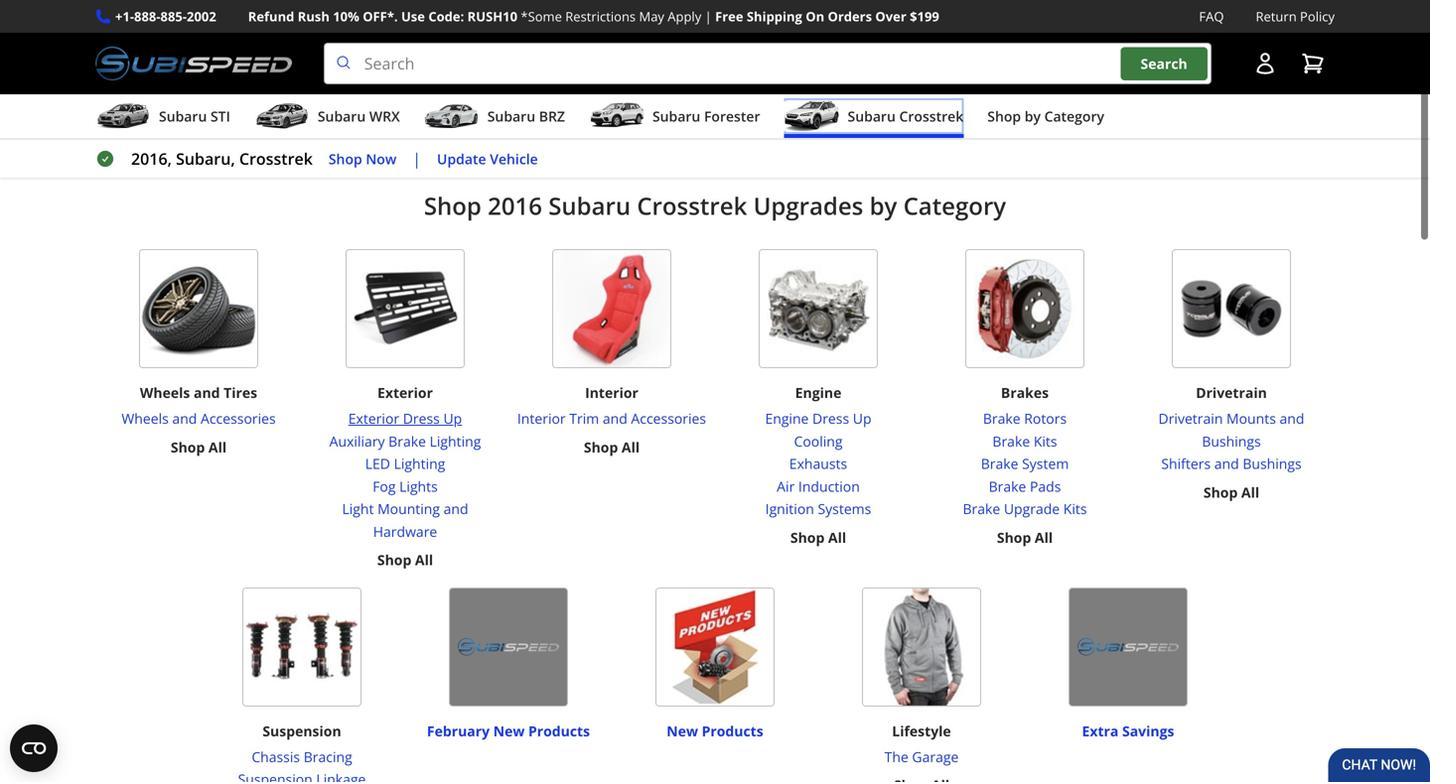 Task type: describe. For each thing, give the bounding box(es) containing it.
all inside 'interior interior trim and accessories shop all'
[[622, 435, 640, 454]]

the garage link
[[885, 743, 959, 766]]

february
[[427, 719, 490, 738]]

brake kits link
[[963, 428, 1087, 450]]

brake pads link
[[963, 473, 1087, 495]]

garage
[[912, 745, 959, 764]]

update vehicle button
[[437, 148, 538, 170]]

suspension image image
[[242, 585, 362, 704]]

subaru for subaru brz
[[487, 107, 535, 126]]

lifestyle the garage
[[885, 719, 959, 764]]

a subaru forester thumbnail image image
[[589, 101, 645, 131]]

subaru wrx
[[318, 107, 400, 126]]

upgrade
[[1004, 497, 1060, 516]]

refund rush 10% off*. use code: rush10 *some restrictions may apply | free shipping on orders over $199
[[248, 7, 940, 25]]

brz
[[539, 107, 565, 126]]

engine dress up link
[[765, 405, 872, 428]]

shop now link
[[329, 148, 397, 170]]

1 horizontal spatial crosstrek
[[637, 187, 747, 219]]

savings
[[1122, 719, 1175, 738]]

faq link
[[1199, 6, 1224, 27]]

mounting
[[378, 497, 440, 516]]

shop all link for system
[[997, 524, 1053, 546]]

1 new from the left
[[493, 719, 525, 738]]

rush
[[298, 7, 330, 25]]

shop inside dropdown button
[[988, 107, 1021, 126]]

wheels and tires wheels and accessories shop all
[[122, 381, 276, 454]]

1 vertical spatial engine
[[765, 406, 809, 425]]

pads
[[1030, 474, 1061, 493]]

shop inside drivetrain drivetrain mounts and bushings shifters and bushings shop all
[[1204, 480, 1238, 499]]

rotors
[[1024, 406, 1067, 425]]

air induction link
[[765, 473, 872, 495]]

shop inside brakes brake rotors brake kits brake system brake pads brake upgrade kits shop all
[[997, 525, 1031, 544]]

february new products link
[[427, 710, 590, 738]]

0 vertical spatial exterior
[[377, 381, 433, 399]]

all inside wheels and tires wheels and accessories shop all
[[209, 435, 227, 454]]

shop left "now"
[[329, 149, 362, 168]]

shop all link for all
[[584, 433, 640, 456]]

shop inside wheels and tires wheels and accessories shop all
[[171, 435, 205, 454]]

exterior image image
[[346, 246, 465, 366]]

interior interior trim and accessories shop all
[[517, 381, 706, 454]]

0 horizontal spatial category
[[904, 187, 1006, 219]]

subaru for subaru sti
[[159, 107, 207, 126]]

885-
[[160, 7, 187, 25]]

shipping
[[747, 7, 802, 25]]

exhausts
[[789, 452, 848, 470]]

off*.
[[363, 7, 398, 25]]

sti
[[211, 107, 230, 126]]

subaru crosstrek button
[[784, 98, 964, 138]]

new products link
[[667, 710, 764, 738]]

brake down "brake kits" link
[[981, 452, 1019, 470]]

a subaru brz thumbnail image image
[[424, 101, 480, 131]]

chassis
[[252, 745, 300, 764]]

policy
[[1300, 7, 1335, 25]]

ignition
[[766, 497, 814, 516]]

+1-
[[115, 7, 134, 25]]

new products
[[667, 719, 764, 738]]

search input field
[[324, 43, 1212, 85]]

2 new from the left
[[667, 719, 698, 738]]

1 vertical spatial bushings
[[1243, 452, 1302, 470]]

led lighting link
[[310, 450, 501, 473]]

brake system link
[[963, 450, 1087, 473]]

return policy
[[1256, 7, 1335, 25]]

rush10
[[468, 7, 518, 25]]

1 vertical spatial kits
[[1064, 497, 1087, 516]]

brake upgrade kits link
[[963, 495, 1087, 518]]

all inside drivetrain drivetrain mounts and bushings shifters and bushings shop all
[[1242, 480, 1260, 499]]

by inside shop by category dropdown button
[[1025, 107, 1041, 126]]

2016,
[[131, 148, 172, 169]]

return policy link
[[1256, 6, 1335, 27]]

shop now
[[329, 149, 397, 168]]

shop down 'update'
[[424, 187, 482, 219]]

february new products
[[427, 719, 590, 738]]

lifestyle
[[892, 719, 951, 738]]

lifestyle image image
[[862, 585, 981, 704]]

brakes
[[1001, 381, 1049, 399]]

+1-888-885-2002
[[115, 7, 216, 25]]

subaru brz button
[[424, 98, 565, 138]]

cooling link
[[765, 428, 872, 450]]

systems
[[818, 497, 871, 516]]

shop 2016 subaru crosstrek upgrades by category
[[424, 187, 1006, 219]]

a subaru sti thumbnail image image
[[95, 101, 151, 131]]

exhausts link
[[765, 450, 872, 473]]

return
[[1256, 7, 1297, 25]]

1 vertical spatial drivetrain
[[1159, 406, 1223, 425]]

brake inside exterior exterior dress up auxiliary brake lighting led lighting fog lights light mounting and hardware shop all
[[389, 429, 426, 448]]

exterior dress up link
[[310, 405, 501, 428]]

brake down brake rotors link
[[993, 429, 1030, 448]]

subaru right 2016
[[549, 187, 631, 219]]

chassis bracing
[[252, 745, 352, 764]]

0 vertical spatial drivetrain
[[1196, 381, 1267, 399]]

brake up "brake kits" link
[[983, 406, 1021, 425]]

interior trim and accessories link
[[517, 405, 706, 428]]

subaru for subaru wrx
[[318, 107, 366, 126]]

fog lights link
[[310, 473, 501, 495]]

1 vertical spatial wheels
[[122, 406, 169, 425]]

extra
[[1082, 719, 1119, 738]]

drivetrain image image
[[1172, 246, 1291, 366]]

shop all link for shop
[[171, 433, 227, 456]]

subaru forester button
[[589, 98, 760, 138]]

use
[[401, 7, 425, 25]]

open widget image
[[10, 725, 58, 773]]

lights
[[399, 474, 438, 493]]

all inside engine engine dress up cooling exhausts air induction ignition systems shop all
[[828, 525, 846, 544]]

auxiliary
[[329, 429, 385, 448]]

system
[[1022, 452, 1069, 470]]

fog
[[373, 474, 396, 493]]

0 vertical spatial |
[[705, 7, 712, 25]]

brake down brake pads link
[[963, 497, 1000, 516]]

the
[[885, 745, 909, 764]]

search
[[1141, 54, 1188, 73]]

button image
[[1254, 52, 1277, 76]]

products inside new products link
[[702, 719, 764, 738]]



Task type: vqa. For each thing, say whether or not it's contained in the screenshot.


Task type: locate. For each thing, give the bounding box(es) containing it.
shop all link for lighting
[[377, 546, 433, 569]]

up for engine dress up
[[853, 406, 872, 425]]

engine up engine dress up link
[[795, 381, 842, 399]]

apply
[[668, 7, 702, 25]]

subaru left brz
[[487, 107, 535, 126]]

shop down wheels and accessories link
[[171, 435, 205, 454]]

code:
[[428, 7, 464, 25]]

dress for exterior
[[403, 406, 440, 425]]

shop all link for and
[[1204, 479, 1260, 501]]

shop inside engine engine dress up cooling exhausts air induction ignition systems shop all
[[791, 525, 825, 544]]

subaru for subaru crosstrek
[[848, 107, 896, 126]]

2 horizontal spatial crosstrek
[[899, 107, 964, 126]]

1 dress from the left
[[403, 406, 440, 425]]

subaru for subaru forester
[[653, 107, 701, 126]]

0 vertical spatial kits
[[1034, 429, 1057, 448]]

interior up interior trim and accessories 'link'
[[585, 381, 639, 399]]

brake rotors link
[[963, 405, 1087, 428]]

subaru sti
[[159, 107, 230, 126]]

2 products from the left
[[702, 719, 764, 738]]

by
[[1025, 107, 1041, 126], [870, 187, 897, 219]]

shop by category button
[[988, 98, 1105, 138]]

shop down the hardware
[[377, 548, 412, 567]]

0 horizontal spatial interior
[[517, 406, 566, 425]]

0 vertical spatial by
[[1025, 107, 1041, 126]]

shifters and bushings link
[[1136, 450, 1327, 473]]

2 up from the left
[[853, 406, 872, 425]]

0 vertical spatial bushings
[[1202, 429, 1261, 448]]

update
[[437, 149, 486, 168]]

a subaru crosstrek thumbnail image image
[[784, 101, 840, 131]]

new
[[493, 719, 525, 738], [667, 719, 698, 738]]

accessories down tires
[[201, 406, 276, 425]]

*some
[[521, 7, 562, 25]]

and
[[194, 381, 220, 399], [172, 406, 197, 425], [603, 406, 628, 425], [1280, 406, 1305, 425], [1215, 452, 1239, 470], [444, 497, 468, 516]]

extra savings image image
[[1069, 585, 1188, 704]]

up inside exterior exterior dress up auxiliary brake lighting led lighting fog lights light mounting and hardware shop all
[[443, 406, 462, 425]]

1 horizontal spatial |
[[705, 7, 712, 25]]

1 products from the left
[[528, 719, 590, 738]]

1 vertical spatial category
[[904, 187, 1006, 219]]

subaru left wrx
[[318, 107, 366, 126]]

extra savings
[[1082, 719, 1175, 738]]

exterior up auxiliary
[[348, 406, 399, 425]]

subaru inside dropdown button
[[318, 107, 366, 126]]

dress inside exterior exterior dress up auxiliary brake lighting led lighting fog lights light mounting and hardware shop all
[[403, 406, 440, 425]]

upgrades
[[754, 187, 864, 219]]

dress
[[403, 406, 440, 425], [813, 406, 849, 425]]

dress for engine
[[813, 406, 849, 425]]

0 horizontal spatial accessories
[[201, 406, 276, 425]]

trim
[[569, 406, 599, 425]]

refund
[[248, 7, 294, 25]]

brake down exterior dress up link
[[389, 429, 426, 448]]

shop all link down interior trim and accessories 'link'
[[584, 433, 640, 456]]

subaru inside 'dropdown button'
[[487, 107, 535, 126]]

1 vertical spatial interior
[[517, 406, 566, 425]]

shop right subaru crosstrek
[[988, 107, 1021, 126]]

0 horizontal spatial new
[[493, 719, 525, 738]]

shop all link for air
[[791, 524, 846, 546]]

kits right upgrade at the right bottom
[[1064, 497, 1087, 516]]

lighting up lights
[[394, 452, 445, 470]]

subaru
[[159, 107, 207, 126], [318, 107, 366, 126], [487, 107, 535, 126], [653, 107, 701, 126], [848, 107, 896, 126], [549, 187, 631, 219]]

lighting down exterior dress up link
[[430, 429, 481, 448]]

drivetrain drivetrain mounts and bushings shifters and bushings shop all
[[1159, 381, 1305, 499]]

all down shifters and bushings link
[[1242, 480, 1260, 499]]

drivetrain up shifters
[[1159, 406, 1223, 425]]

bushings up shifters and bushings link
[[1202, 429, 1261, 448]]

1 horizontal spatial up
[[853, 406, 872, 425]]

0 horizontal spatial dress
[[403, 406, 440, 425]]

accessories inside wheels and tires wheels and accessories shop all
[[201, 406, 276, 425]]

| left free
[[705, 7, 712, 25]]

may
[[639, 7, 664, 25]]

accessories inside 'interior interior trim and accessories shop all'
[[631, 406, 706, 425]]

led
[[365, 452, 390, 470]]

engine up 'cooling' at bottom right
[[765, 406, 809, 425]]

subispeed logo image
[[95, 43, 292, 85]]

wrx
[[369, 107, 400, 126]]

kits up system at the bottom of page
[[1034, 429, 1057, 448]]

tires
[[224, 381, 257, 399]]

2 dress from the left
[[813, 406, 849, 425]]

category inside dropdown button
[[1045, 107, 1105, 126]]

february new products image image
[[449, 585, 568, 704]]

bracing
[[304, 745, 352, 764]]

up for exterior dress up
[[443, 406, 462, 425]]

engine engine dress up cooling exhausts air induction ignition systems shop all
[[765, 381, 872, 544]]

1 horizontal spatial new
[[667, 719, 698, 738]]

shop all link down wheels and accessories link
[[171, 433, 227, 456]]

1 vertical spatial crosstrek
[[239, 148, 313, 169]]

drivetrain up mounts
[[1196, 381, 1267, 399]]

restrictions
[[565, 7, 636, 25]]

0 horizontal spatial crosstrek
[[239, 148, 313, 169]]

crosstrek inside subaru crosstrek "dropdown button"
[[899, 107, 964, 126]]

drivetrain mounts and bushings link
[[1136, 405, 1327, 450]]

1 horizontal spatial products
[[702, 719, 764, 738]]

1 horizontal spatial interior
[[585, 381, 639, 399]]

subaru sti button
[[95, 98, 230, 138]]

new down new products image
[[667, 719, 698, 738]]

all down the hardware
[[415, 548, 433, 567]]

0 horizontal spatial by
[[870, 187, 897, 219]]

new products image image
[[656, 585, 775, 704]]

$199
[[910, 7, 940, 25]]

subaru left forester
[[653, 107, 701, 126]]

crosstrek
[[899, 107, 964, 126], [239, 148, 313, 169], [637, 187, 747, 219]]

shop all link down ignition systems link
[[791, 524, 846, 546]]

2 accessories from the left
[[631, 406, 706, 425]]

now
[[366, 149, 397, 168]]

subaru left sti
[[159, 107, 207, 126]]

all inside exterior exterior dress up auxiliary brake lighting led lighting fog lights light mounting and hardware shop all
[[415, 548, 433, 567]]

engine
[[795, 381, 842, 399], [765, 406, 809, 425]]

wheels and tires image image
[[139, 246, 258, 366]]

and inside exterior exterior dress up auxiliary brake lighting led lighting fog lights light mounting and hardware shop all
[[444, 497, 468, 516]]

subaru crosstrek
[[848, 107, 964, 126]]

update vehicle
[[437, 149, 538, 168]]

all down wheels and accessories link
[[209, 435, 227, 454]]

0 vertical spatial category
[[1045, 107, 1105, 126]]

shifters
[[1162, 452, 1211, 470]]

shop all link down the hardware
[[377, 546, 433, 569]]

dress inside engine engine dress up cooling exhausts air induction ignition systems shop all
[[813, 406, 849, 425]]

1 vertical spatial exterior
[[348, 406, 399, 425]]

subaru wrx button
[[254, 98, 400, 138]]

light mounting and hardware link
[[310, 495, 501, 540]]

888-
[[134, 7, 160, 25]]

0 horizontal spatial up
[[443, 406, 462, 425]]

1 vertical spatial by
[[870, 187, 897, 219]]

products inside 'february new products' link
[[528, 719, 590, 738]]

all inside brakes brake rotors brake kits brake system brake pads brake upgrade kits shop all
[[1035, 525, 1053, 544]]

interior left trim
[[517, 406, 566, 425]]

0 vertical spatial lighting
[[430, 429, 481, 448]]

free
[[715, 7, 744, 25]]

up inside engine engine dress up cooling exhausts air induction ignition systems shop all
[[853, 406, 872, 425]]

0 vertical spatial crosstrek
[[899, 107, 964, 126]]

exterior exterior dress up auxiliary brake lighting led lighting fog lights light mounting and hardware shop all
[[329, 381, 481, 567]]

10%
[[333, 7, 359, 25]]

products down february new products image
[[528, 719, 590, 738]]

0 vertical spatial wheels
[[140, 381, 190, 399]]

brakes brake rotors brake kits brake system brake pads brake upgrade kits shop all
[[963, 381, 1087, 544]]

2016
[[488, 187, 542, 219]]

1 vertical spatial |
[[412, 148, 421, 169]]

wheels and accessories link
[[122, 405, 276, 428]]

category
[[1045, 107, 1105, 126], [904, 187, 1006, 219]]

dress up auxiliary brake lighting link at the bottom left
[[403, 406, 440, 425]]

shop down ignition systems link
[[791, 525, 825, 544]]

shop
[[988, 107, 1021, 126], [329, 149, 362, 168], [424, 187, 482, 219], [171, 435, 205, 454], [584, 435, 618, 454], [1204, 480, 1238, 499], [791, 525, 825, 544], [997, 525, 1031, 544], [377, 548, 412, 567]]

new right february
[[493, 719, 525, 738]]

shop down brake upgrade kits link
[[997, 525, 1031, 544]]

2016, subaru, crosstrek
[[131, 148, 313, 169]]

dress up 'cooling' at bottom right
[[813, 406, 849, 425]]

shop down interior trim and accessories 'link'
[[584, 435, 618, 454]]

interior image image
[[552, 246, 671, 366]]

wheels
[[140, 381, 190, 399], [122, 406, 169, 425]]

|
[[705, 7, 712, 25], [412, 148, 421, 169]]

faq
[[1199, 7, 1224, 25]]

products
[[528, 719, 590, 738], [702, 719, 764, 738]]

0 vertical spatial interior
[[585, 381, 639, 399]]

engine image image
[[759, 246, 878, 366]]

hardware
[[373, 519, 437, 538]]

shop all link down brake upgrade kits link
[[997, 524, 1053, 546]]

bushings
[[1202, 429, 1261, 448], [1243, 452, 1302, 470]]

all down interior trim and accessories 'link'
[[622, 435, 640, 454]]

brake
[[983, 406, 1021, 425], [389, 429, 426, 448], [993, 429, 1030, 448], [981, 452, 1019, 470], [989, 474, 1026, 493], [963, 497, 1000, 516]]

all down systems
[[828, 525, 846, 544]]

up up auxiliary brake lighting link at the bottom left
[[443, 406, 462, 425]]

a subaru wrx thumbnail image image
[[254, 101, 310, 131]]

+1-888-885-2002 link
[[115, 6, 216, 27]]

cooling
[[794, 429, 843, 448]]

shop all link down shifters and bushings link
[[1204, 479, 1260, 501]]

1 up from the left
[[443, 406, 462, 425]]

shop down shifters and bushings link
[[1204, 480, 1238, 499]]

subaru inside "dropdown button"
[[848, 107, 896, 126]]

up up the cooling link
[[853, 406, 872, 425]]

mounts
[[1227, 406, 1276, 425]]

exterior up exterior dress up link
[[377, 381, 433, 399]]

1 horizontal spatial category
[[1045, 107, 1105, 126]]

induction
[[799, 474, 860, 493]]

all down upgrade at the right bottom
[[1035, 525, 1053, 544]]

subaru forester
[[653, 107, 760, 126]]

0 vertical spatial engine
[[795, 381, 842, 399]]

auxiliary brake lighting link
[[310, 428, 501, 450]]

0 horizontal spatial products
[[528, 719, 590, 738]]

chassis bracing link
[[238, 743, 366, 766]]

subaru right "a subaru crosstrek thumbnail image"
[[848, 107, 896, 126]]

0 horizontal spatial |
[[412, 148, 421, 169]]

on
[[806, 7, 825, 25]]

1 horizontal spatial kits
[[1064, 497, 1087, 516]]

kits
[[1034, 429, 1057, 448], [1064, 497, 1087, 516]]

| right "now"
[[412, 148, 421, 169]]

vehicle
[[490, 149, 538, 168]]

brake down brake system link
[[989, 474, 1026, 493]]

0 horizontal spatial kits
[[1034, 429, 1057, 448]]

2 vertical spatial crosstrek
[[637, 187, 747, 219]]

1 horizontal spatial dress
[[813, 406, 849, 425]]

subaru,
[[176, 148, 235, 169]]

and inside 'interior interior trim and accessories shop all'
[[603, 406, 628, 425]]

brakes image image
[[966, 246, 1085, 366]]

products down new products image
[[702, 719, 764, 738]]

shop inside exterior exterior dress up auxiliary brake lighting led lighting fog lights light mounting and hardware shop all
[[377, 548, 412, 567]]

ignition systems link
[[765, 495, 872, 518]]

1 accessories from the left
[[201, 406, 276, 425]]

1 horizontal spatial by
[[1025, 107, 1041, 126]]

1 horizontal spatial accessories
[[631, 406, 706, 425]]

drivetrain
[[1196, 381, 1267, 399], [1159, 406, 1223, 425]]

orders
[[828, 7, 872, 25]]

accessories right trim
[[631, 406, 706, 425]]

2002
[[187, 7, 216, 25]]

bushings down mounts
[[1243, 452, 1302, 470]]

shop inside 'interior interior trim and accessories shop all'
[[584, 435, 618, 454]]

1 vertical spatial lighting
[[394, 452, 445, 470]]

lighting
[[430, 429, 481, 448], [394, 452, 445, 470]]



